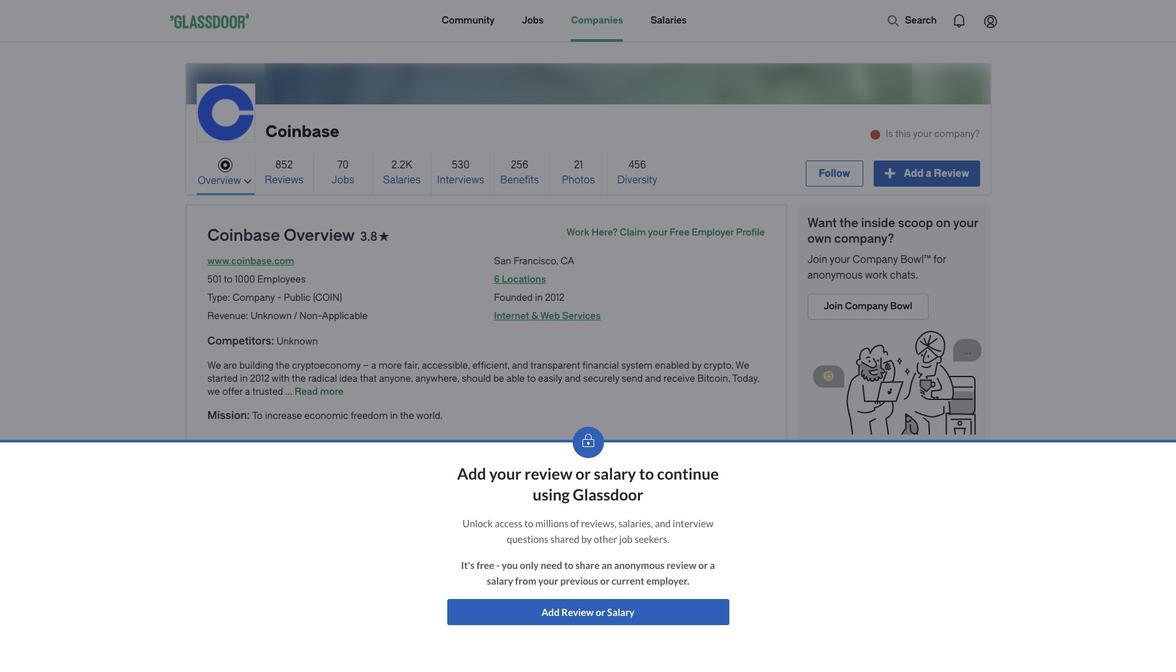 Task type: locate. For each thing, give the bounding box(es) containing it.
1 vertical spatial more
[[320, 387, 344, 398]]

by
[[692, 361, 702, 372], [582, 534, 592, 546]]

by up bitcoin.
[[692, 361, 702, 372]]

1 vertical spatial review
[[562, 607, 594, 619]]

trusted
[[253, 387, 283, 398]]

add inside add your review or salary to continue using glassdoor
[[458, 465, 487, 484]]

1 horizontal spatial anonymous
[[808, 270, 863, 282]]

unknown right :
[[277, 337, 318, 348]]

0 horizontal spatial salary
[[487, 576, 514, 587]]

the up with on the bottom of the page
[[276, 361, 290, 372]]

need
[[541, 560, 563, 572]]

shared
[[551, 534, 580, 546]]

1 horizontal spatial by
[[692, 361, 702, 372]]

seekers.
[[635, 534, 670, 546]]

2 vertical spatial in
[[390, 411, 398, 422]]

offer
[[222, 387, 243, 398]]

0 vertical spatial add
[[904, 168, 924, 180]]

0 horizontal spatial review
[[562, 607, 594, 619]]

san francisco, ca
[[494, 256, 575, 267]]

6 locations
[[494, 274, 546, 286]]

building
[[239, 361, 274, 372]]

review
[[935, 168, 970, 180], [562, 607, 594, 619]]

0 vertical spatial coinbase
[[266, 123, 340, 141]]

in right freedom
[[390, 411, 398, 422]]

0 vertical spatial anonymous
[[808, 270, 863, 282]]

to up questions
[[525, 518, 534, 530]]

to inside unlock access to millions of reviews, salaries, and interview questions shared by other job seekers.
[[525, 518, 534, 530]]

to
[[224, 274, 233, 286], [527, 374, 536, 385], [640, 465, 655, 484], [525, 518, 534, 530], [565, 560, 574, 572]]

photos
[[562, 174, 595, 186]]

companies
[[571, 15, 624, 26]]

to right 501
[[224, 274, 233, 286]]

started
[[207, 374, 238, 385]]

2 vertical spatial add
[[542, 607, 560, 619]]

2012 up web
[[545, 293, 565, 304]]

or left salary
[[596, 607, 606, 619]]

456
[[629, 159, 647, 171]]

1 horizontal spatial in
[[390, 411, 398, 422]]

by inside we are building the cryptoeconomy – a more fair, accessible, efficient, and transparent financial system enabled by crypto.  we started in 2012 with the radical idea that anyone, anywhere, should be able to easily and securely send and receive bitcoin. today, we offer a trusted
[[692, 361, 702, 372]]

- left you
[[497, 560, 500, 572]]

coinbase for coinbase
[[266, 123, 340, 141]]

1 vertical spatial in
[[240, 374, 248, 385]]

add a review link
[[874, 161, 981, 187]]

add inside button
[[542, 607, 560, 619]]

...
[[285, 387, 292, 398]]

852 reviews
[[265, 159, 304, 186]]

to left continue
[[640, 465, 655, 484]]

follow button
[[806, 161, 864, 187]]

0 vertical spatial salaries
[[651, 15, 687, 26]]

and up able
[[512, 361, 529, 372]]

0 horizontal spatial company?
[[835, 232, 895, 246]]

2 horizontal spatial add
[[904, 168, 924, 180]]

1 horizontal spatial more
[[379, 361, 402, 372]]

1 horizontal spatial we
[[736, 361, 750, 372]]

your down need
[[539, 576, 559, 587]]

1 horizontal spatial company
[[853, 254, 899, 266]]

securely
[[584, 374, 620, 385]]

1000
[[235, 274, 255, 286]]

0 horizontal spatial 2012
[[250, 374, 270, 385]]

overview left the reviews
[[198, 175, 241, 187]]

to right need
[[565, 560, 574, 572]]

or up glassdoor
[[576, 465, 591, 484]]

1 vertical spatial jobs
[[332, 174, 355, 186]]

revenue:
[[207, 311, 248, 322]]

francisco,
[[514, 256, 559, 267]]

jobs down 70
[[332, 174, 355, 186]]

1 horizontal spatial salary
[[594, 465, 637, 484]]

more inside we are building the cryptoeconomy – a more fair, accessible, efficient, and transparent financial system enabled by crypto.  we started in 2012 with the radical idea that anyone, anywhere, should be able to easily and securely send and receive bitcoin. today, we offer a trusted
[[379, 361, 402, 372]]

more down radical
[[320, 387, 344, 398]]

in inside we are building the cryptoeconomy – a more fair, accessible, efficient, and transparent financial system enabled by crypto.  we started in 2012 with the radical idea that anyone, anywhere, should be able to easily and securely send and receive bitcoin. today, we offer a trusted
[[240, 374, 248, 385]]

we up started
[[207, 361, 221, 372]]

or inside button
[[596, 607, 606, 619]]

employees
[[257, 274, 306, 286]]

your
[[914, 129, 933, 140], [954, 216, 979, 231], [648, 227, 668, 239], [830, 254, 851, 266], [490, 465, 522, 484], [539, 576, 559, 587]]

company inside join your company bowl™ for anonymous work chats.
[[853, 254, 899, 266]]

www.coinbase.com link
[[207, 256, 294, 267]]

review down previous
[[562, 607, 594, 619]]

we up today,
[[736, 361, 750, 372]]

0 horizontal spatial -
[[277, 293, 282, 304]]

is this your company?
[[886, 129, 981, 140]]

internet
[[494, 311, 530, 322]]

access
[[495, 518, 523, 530]]

0 horizontal spatial in
[[240, 374, 248, 385]]

- inside the 'it's free - you only need to share an anonymous review or a salary from your previous or current employer.'
[[497, 560, 500, 572]]

unknown
[[251, 311, 292, 322], [277, 337, 318, 348]]

by left other
[[582, 534, 592, 546]]

to
[[252, 411, 263, 422]]

and
[[512, 361, 529, 372], [565, 374, 581, 385], [646, 374, 662, 385], [655, 518, 671, 530]]

company down 501 to 1000 employees
[[233, 293, 275, 304]]

send
[[622, 374, 643, 385]]

1 vertical spatial coinbase
[[207, 227, 280, 245]]

logo image
[[197, 84, 255, 142]]

in up the &
[[535, 293, 543, 304]]

web
[[541, 311, 560, 322]]

salaries,
[[619, 518, 653, 530]]

1 vertical spatial add
[[458, 465, 487, 484]]

salary inside add your review or salary to continue using glassdoor
[[594, 465, 637, 484]]

0 horizontal spatial overview
[[198, 175, 241, 187]]

or down the interview
[[699, 560, 708, 572]]

anonymous down join
[[808, 270, 863, 282]]

your left free
[[648, 227, 668, 239]]

0 horizontal spatial company
[[233, 293, 275, 304]]

0 vertical spatial company?
[[935, 129, 981, 140]]

more up anyone,
[[379, 361, 402, 372]]

add down this
[[904, 168, 924, 180]]

1 horizontal spatial review
[[935, 168, 970, 180]]

- left public
[[277, 293, 282, 304]]

unknown down type: company - public (coin)
[[251, 311, 292, 322]]

0 vertical spatial review
[[525, 465, 573, 484]]

mission:
[[207, 410, 250, 422]]

1 horizontal spatial -
[[497, 560, 500, 572]]

salary up glassdoor
[[594, 465, 637, 484]]

1 horizontal spatial overview
[[284, 227, 355, 245]]

we
[[207, 361, 221, 372], [736, 361, 750, 372]]

3.8
[[360, 230, 378, 244]]

salary down you
[[487, 576, 514, 587]]

review up employer.
[[667, 560, 697, 572]]

0 vertical spatial salary
[[594, 465, 637, 484]]

that
[[360, 374, 377, 385]]

1 horizontal spatial add
[[542, 607, 560, 619]]

and down system
[[646, 374, 662, 385]]

1 vertical spatial anonymous
[[615, 560, 665, 572]]

1 vertical spatial by
[[582, 534, 592, 546]]

reviews,
[[581, 518, 617, 530]]

fair,
[[404, 361, 420, 372]]

add for add review or salary
[[542, 607, 560, 619]]

for
[[934, 254, 947, 266]]

add review or salary
[[542, 607, 635, 619]]

1 vertical spatial overview
[[284, 227, 355, 245]]

0 horizontal spatial anonymous
[[615, 560, 665, 572]]

company? up the add a review
[[935, 129, 981, 140]]

1 vertical spatial review
[[667, 560, 697, 572]]

to right able
[[527, 374, 536, 385]]

1 vertical spatial 2012
[[250, 374, 270, 385]]

add for add a review
[[904, 168, 924, 180]]

21
[[574, 159, 583, 171]]

add down need
[[542, 607, 560, 619]]

0 horizontal spatial we
[[207, 361, 221, 372]]

we
[[207, 387, 220, 398]]

0 vertical spatial review
[[935, 168, 970, 180]]

company? down the inside
[[835, 232, 895, 246]]

review inside add your review or salary to continue using glassdoor
[[525, 465, 573, 484]]

1 vertical spatial company?
[[835, 232, 895, 246]]

1 vertical spatial -
[[497, 560, 500, 572]]

0 vertical spatial jobs
[[522, 15, 544, 26]]

a right offer
[[245, 387, 250, 398]]

0 vertical spatial -
[[277, 293, 282, 304]]

we are building the cryptoeconomy – a more fair, accessible, efficient, and transparent financial system enabled by crypto.  we started in 2012 with the radical idea that anyone, anywhere, should be able to easily and securely send and receive bitcoin. today, we offer a trusted
[[207, 361, 760, 398]]

2012 down building
[[250, 374, 270, 385]]

mission: to increase economic freedom in the world.
[[207, 410, 443, 422]]

1 horizontal spatial review
[[667, 560, 697, 572]]

add up unlock
[[458, 465, 487, 484]]

a
[[926, 168, 932, 180], [371, 361, 377, 372], [245, 387, 250, 398], [710, 560, 715, 572]]

1 horizontal spatial jobs
[[522, 15, 544, 26]]

and down transparent
[[565, 374, 581, 385]]

your up access
[[490, 465, 522, 484]]

to inside the 'it's free - you only need to share an anonymous review or a salary from your previous or current employer.'
[[565, 560, 574, 572]]

a down the interview
[[710, 560, 715, 572]]

your right on
[[954, 216, 979, 231]]

be
[[494, 374, 505, 385]]

overview left 3.8
[[284, 227, 355, 245]]

review down the 'is this your company?'
[[935, 168, 970, 180]]

company up the work
[[853, 254, 899, 266]]

the left world.
[[400, 411, 414, 422]]

san
[[494, 256, 512, 267]]

in up offer
[[240, 374, 248, 385]]

type: company - public (coin)
[[207, 293, 342, 304]]

jobs left companies
[[522, 15, 544, 26]]

non-
[[300, 311, 322, 322]]

your inside join your company bowl™ for anonymous work chats.
[[830, 254, 851, 266]]

review up using
[[525, 465, 573, 484]]

0 horizontal spatial salaries
[[383, 174, 421, 186]]

0 vertical spatial more
[[379, 361, 402, 372]]

the right want
[[840, 216, 859, 231]]

501 to 1000 employees
[[207, 274, 306, 286]]

a inside add a review link
[[926, 168, 932, 180]]

revenue: unknown / non-applicable
[[207, 311, 368, 322]]

0 horizontal spatial add
[[458, 465, 487, 484]]

and inside unlock access to millions of reviews, salaries, and interview questions shared by other job seekers.
[[655, 518, 671, 530]]

1 vertical spatial salary
[[487, 576, 514, 587]]

a down the 'is this your company?'
[[926, 168, 932, 180]]

coinbase up 852
[[266, 123, 340, 141]]

and up seekers.
[[655, 518, 671, 530]]

0 horizontal spatial jobs
[[332, 174, 355, 186]]

2 we from the left
[[736, 361, 750, 372]]

a right –
[[371, 361, 377, 372]]

review
[[525, 465, 573, 484], [667, 560, 697, 572]]

0 vertical spatial company
[[853, 254, 899, 266]]

only
[[520, 560, 539, 572]]

from
[[515, 576, 537, 587]]

easily
[[538, 374, 563, 385]]

0 vertical spatial in
[[535, 293, 543, 304]]

0 horizontal spatial review
[[525, 465, 573, 484]]

- for you
[[497, 560, 500, 572]]

review inside button
[[562, 607, 594, 619]]

-
[[277, 293, 282, 304], [497, 560, 500, 572]]

more
[[379, 361, 402, 372], [320, 387, 344, 398]]

2012 inside we are building the cryptoeconomy – a more fair, accessible, efficient, and transparent financial system enabled by crypto.  we started in 2012 with the radical idea that anyone, anywhere, should be able to easily and securely send and receive bitcoin. today, we offer a trusted
[[250, 374, 270, 385]]

1 horizontal spatial 2012
[[545, 293, 565, 304]]

anonymous up current
[[615, 560, 665, 572]]

1 vertical spatial unknown
[[277, 337, 318, 348]]

your right join
[[830, 254, 851, 266]]

your inside the 'it's free - you only need to share an anonymous review or a salary from your previous or current employer.'
[[539, 576, 559, 587]]

0 horizontal spatial by
[[582, 534, 592, 546]]

internet & web services link
[[494, 311, 601, 322]]

0 vertical spatial by
[[692, 361, 702, 372]]

receive
[[664, 374, 696, 385]]

coinbase up www.coinbase.com link
[[207, 227, 280, 245]]

company?
[[935, 129, 981, 140], [835, 232, 895, 246]]

0 vertical spatial overview
[[198, 175, 241, 187]]

radical
[[308, 374, 337, 385]]



Task type: describe. For each thing, give the bounding box(es) containing it.
inside
[[862, 216, 896, 231]]

benefits
[[501, 174, 539, 186]]

1 horizontal spatial company?
[[935, 129, 981, 140]]

1 vertical spatial salaries
[[383, 174, 421, 186]]

anonymous inside join your company bowl™ for anonymous work chats.
[[808, 270, 863, 282]]

continue
[[658, 465, 719, 484]]

able
[[507, 374, 525, 385]]

want the inside scoop on your own company?
[[808, 216, 979, 246]]

or down an
[[601, 576, 610, 587]]

own
[[808, 232, 832, 246]]

★
[[379, 231, 389, 243]]

bitcoin.
[[698, 374, 731, 385]]

crypto.
[[704, 361, 734, 372]]

public
[[284, 293, 311, 304]]

efficient,
[[473, 361, 510, 372]]

add for add your review or salary to continue using glassdoor
[[458, 465, 487, 484]]

work here? claim your free employer profile link
[[567, 227, 766, 245]]

in inside "mission: to increase economic freedom in the world."
[[390, 411, 398, 422]]

scoop
[[899, 216, 934, 231]]

services
[[562, 311, 601, 322]]

0 horizontal spatial more
[[320, 387, 344, 398]]

bowl™
[[901, 254, 932, 266]]

world.
[[417, 411, 443, 422]]

free
[[670, 227, 690, 239]]

review inside the 'it's free - you only need to share an anonymous review or a salary from your previous or current employer.'
[[667, 560, 697, 572]]

coinbase for coinbase overview 3.8 ★
[[207, 227, 280, 245]]

2.2k salaries
[[383, 159, 421, 186]]

locations
[[502, 274, 546, 286]]

256
[[511, 159, 529, 171]]

530 interviews
[[437, 159, 485, 186]]

here?
[[592, 227, 618, 239]]

or inside add your review or salary to continue using glassdoor
[[576, 465, 591, 484]]

your right this
[[914, 129, 933, 140]]

your inside add your review or salary to continue using glassdoor
[[490, 465, 522, 484]]

to inside we are building the cryptoeconomy – a more fair, accessible, efficient, and transparent financial system enabled by crypto.  we started in 2012 with the radical idea that anyone, anywhere, should be able to easily and securely send and receive bitcoin. today, we offer a trusted
[[527, 374, 536, 385]]

0 vertical spatial 2012
[[545, 293, 565, 304]]

community link
[[442, 0, 495, 42]]

by inside unlock access to millions of reviews, salaries, and interview questions shared by other job seekers.
[[582, 534, 592, 546]]

6
[[494, 274, 500, 286]]

–
[[363, 361, 369, 372]]

free
[[477, 560, 495, 572]]

internet & web services
[[494, 311, 601, 322]]

cryptoeconomy
[[292, 361, 361, 372]]

economic
[[304, 411, 349, 422]]

competitors : unknown
[[207, 335, 318, 348]]

the up read at left
[[292, 374, 306, 385]]

read more button
[[295, 386, 344, 399]]

1 horizontal spatial salaries
[[651, 15, 687, 26]]

type:
[[207, 293, 230, 304]]

salaries link
[[651, 0, 687, 42]]

70
[[337, 159, 349, 171]]

anyone,
[[379, 374, 413, 385]]

interviews
[[437, 174, 485, 186]]

an
[[602, 560, 613, 572]]

millions
[[536, 518, 569, 530]]

today,
[[733, 374, 760, 385]]

unlock access to millions of reviews, salaries, and interview questions shared by other job seekers.
[[463, 518, 714, 546]]

salary
[[608, 607, 635, 619]]

256 benefits
[[501, 159, 539, 186]]

with
[[272, 374, 290, 385]]

financial
[[583, 361, 620, 372]]

530
[[452, 159, 470, 171]]

the inside "mission: to increase economic freedom in the world."
[[400, 411, 414, 422]]

- for public
[[277, 293, 282, 304]]

company? inside want the inside scoop on your own company?
[[835, 232, 895, 246]]

1 we from the left
[[207, 361, 221, 372]]

unknown inside competitors : unknown
[[277, 337, 318, 348]]

... read more
[[283, 387, 344, 398]]

transparent
[[531, 361, 581, 372]]

share
[[576, 560, 600, 572]]

21 photos
[[562, 159, 595, 186]]

questions
[[507, 534, 549, 546]]

using
[[533, 486, 570, 504]]

previous
[[561, 576, 599, 587]]

to inside add your review or salary to continue using glassdoor
[[640, 465, 655, 484]]

2.2k
[[392, 159, 413, 171]]

2 horizontal spatial in
[[535, 293, 543, 304]]

www.coinbase.com
[[207, 256, 294, 267]]

501
[[207, 274, 222, 286]]

70 jobs
[[332, 159, 355, 186]]

salary inside the 'it's free - you only need to share an anonymous review or a salary from your previous or current employer.'
[[487, 576, 514, 587]]

852
[[276, 159, 293, 171]]

profile
[[737, 227, 766, 239]]

increase
[[265, 411, 302, 422]]

accessible,
[[422, 361, 470, 372]]

0 vertical spatial unknown
[[251, 311, 292, 322]]

diversity
[[618, 174, 658, 186]]

ca
[[561, 256, 575, 267]]

unlock
[[463, 518, 493, 530]]

anywhere,
[[416, 374, 460, 385]]

:
[[271, 335, 274, 348]]

it's free - you only need to share an anonymous review or a salary from your previous or current employer.
[[461, 560, 715, 587]]

chats.
[[891, 270, 919, 282]]

add review or salary button
[[447, 600, 730, 626]]

should
[[462, 374, 491, 385]]

claim
[[620, 227, 646, 239]]

system
[[622, 361, 653, 372]]

1 vertical spatial company
[[233, 293, 275, 304]]

6 locations link
[[494, 274, 546, 286]]

work
[[567, 227, 590, 239]]

other
[[594, 534, 618, 546]]

anonymous inside the 'it's free - you only need to share an anonymous review or a salary from your previous or current employer.'
[[615, 560, 665, 572]]

add your review or salary to continue using glassdoor
[[458, 465, 719, 504]]

this
[[896, 129, 912, 140]]

a inside the 'it's free - you only need to share an anonymous review or a salary from your previous or current employer.'
[[710, 560, 715, 572]]

work
[[866, 270, 888, 282]]

join
[[808, 254, 828, 266]]

your inside want the inside scoop on your own company?
[[954, 216, 979, 231]]

on
[[937, 216, 951, 231]]

is
[[886, 129, 894, 140]]

the inside want the inside scoop on your own company?
[[840, 216, 859, 231]]

community
[[442, 15, 495, 26]]



Task type: vqa. For each thing, say whether or not it's contained in the screenshot.
employer.
yes



